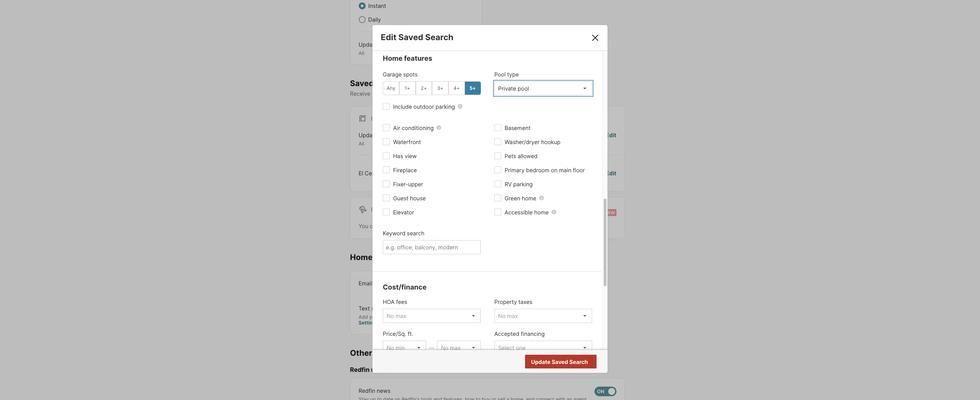Task type: describe. For each thing, give the bounding box(es) containing it.
emails for other emails
[[374, 349, 399, 358]]

saved searches receive timely notifications based on your preferred search filters.
[[350, 79, 522, 97]]

timely
[[372, 90, 388, 97]]

accepted
[[494, 331, 519, 338]]

2 types from the top
[[379, 132, 394, 139]]

account settings link
[[359, 314, 440, 326]]

hookup
[[541, 139, 561, 146]]

rv
[[505, 181, 512, 188]]

floor
[[573, 167, 585, 174]]

conditioning
[[402, 125, 434, 132]]

instant
[[368, 2, 386, 9]]

edit for no emails
[[606, 170, 616, 177]]

pets allowed
[[505, 153, 538, 160]]

daily
[[368, 16, 381, 23]]

upper
[[408, 181, 423, 188]]

search for edit saved search
[[425, 32, 453, 42]]

1 vertical spatial update
[[359, 132, 378, 139]]

search inside saved searches receive timely notifications based on your preferred search filters.
[[487, 90, 504, 97]]

has view
[[393, 153, 417, 160]]

pool type
[[494, 71, 519, 78]]

taxes
[[518, 299, 532, 306]]

price/sq.
[[383, 331, 406, 338]]

house
[[410, 195, 426, 202]]

on inside edit saved search dialog
[[551, 167, 558, 174]]

number
[[396, 314, 414, 320]]

add your phone number in
[[359, 314, 420, 320]]

settings
[[359, 320, 378, 326]]

receive
[[350, 90, 370, 97]]

e.g. office, balcony, modern text field
[[386, 244, 478, 251]]

updates
[[371, 367, 396, 374]]

you
[[359, 223, 368, 230]]

update saved search button
[[525, 355, 597, 369]]

edit saved search dialog
[[373, 25, 608, 387]]

no for no emails
[[552, 170, 560, 177]]

for rent
[[371, 206, 398, 213]]

0 vertical spatial parking
[[436, 103, 455, 110]]

5+ radio
[[465, 81, 481, 95]]

edit for update types
[[606, 132, 616, 139]]

no for no results
[[560, 359, 568, 366]]

1+
[[405, 85, 410, 91]]

for
[[484, 223, 491, 230]]

notifications
[[389, 90, 421, 97]]

home for home features
[[383, 54, 403, 62]]

other
[[350, 349, 372, 358]]

el
[[359, 170, 363, 177]]

your inside saved searches receive timely notifications based on your preferred search filters.
[[448, 90, 460, 97]]

4+
[[454, 85, 460, 91]]

for sale
[[371, 116, 397, 122]]

Daily radio
[[359, 16, 365, 23]]

bedroom
[[526, 167, 549, 174]]

no results button
[[552, 356, 596, 370]]

list box for hoa fees
[[383, 309, 481, 323]]

has
[[393, 153, 403, 160]]

pets
[[505, 153, 516, 160]]

guest house
[[393, 195, 426, 202]]

property
[[494, 299, 517, 306]]

accessible
[[505, 209, 533, 216]]

5+
[[470, 85, 476, 91]]

phone
[[381, 314, 395, 320]]

update inside 'button'
[[531, 359, 550, 366]]

0 horizontal spatial your
[[369, 314, 379, 320]]

features
[[404, 54, 432, 62]]

fixer-
[[393, 181, 408, 188]]

any
[[387, 85, 395, 91]]

test
[[384, 170, 395, 177]]

email
[[359, 280, 372, 287]]

fixer-upper
[[393, 181, 423, 188]]

2 update types all from the top
[[359, 132, 394, 147]]

list box for pool type
[[494, 81, 592, 95]]

tours
[[375, 253, 395, 262]]

accessible home
[[505, 209, 549, 216]]

based
[[423, 90, 439, 97]]

saved up 'keyword search'
[[399, 223, 415, 230]]

keyword search
[[383, 230, 424, 237]]

results
[[569, 359, 587, 366]]

pool
[[494, 71, 506, 78]]

redfin for other
[[350, 367, 370, 374]]

0 vertical spatial update
[[359, 41, 378, 48]]

redfin updates
[[350, 367, 396, 374]]

on inside saved searches receive timely notifications based on your preferred search filters.
[[440, 90, 447, 97]]

type
[[507, 71, 519, 78]]

option group inside edit saved search dialog
[[383, 81, 481, 95]]

home for home tours
[[350, 253, 373, 262]]

keyword
[[383, 230, 405, 237]]

1+ radio
[[399, 81, 416, 95]]

rent
[[383, 206, 398, 213]]

Any radio
[[383, 81, 399, 95]]

searching
[[457, 223, 483, 230]]

searches inside saved searches receive timely notifications based on your preferred search filters.
[[376, 79, 412, 88]]

allowed
[[518, 153, 538, 160]]

emails for no emails
[[561, 170, 578, 177]]

2+ radio
[[416, 81, 432, 95]]

3+ radio
[[432, 81, 448, 95]]

edit saved search
[[381, 32, 453, 42]]



Task type: locate. For each thing, give the bounding box(es) containing it.
include outdoor parking
[[393, 103, 455, 110]]

Instant radio
[[359, 2, 365, 9]]

0 vertical spatial search
[[487, 90, 504, 97]]

on left main
[[551, 167, 558, 174]]

0 vertical spatial no
[[552, 170, 560, 177]]

property taxes
[[494, 299, 532, 306]]

redfin for redfin
[[359, 388, 375, 395]]

redfin left "news"
[[359, 388, 375, 395]]

you can create saved searches while searching for
[[359, 223, 493, 230]]

0 vertical spatial edit
[[381, 32, 397, 42]]

0 vertical spatial redfin
[[350, 367, 370, 374]]

no left "results"
[[560, 359, 568, 366]]

home tours
[[350, 253, 395, 262]]

1 vertical spatial home
[[534, 209, 549, 216]]

1 vertical spatial your
[[369, 314, 379, 320]]

1 vertical spatial searches
[[416, 223, 441, 230]]

1 horizontal spatial search
[[569, 359, 588, 366]]

create
[[381, 223, 397, 230]]

list box down financing
[[494, 341, 592, 355]]

list box down ft.
[[383, 341, 426, 355]]

1 all from the top
[[359, 50, 364, 56]]

option group containing any
[[383, 81, 481, 95]]

air conditioning
[[393, 125, 434, 132]]

washer/dryer hookup
[[505, 139, 561, 146]]

all up el
[[359, 141, 364, 147]]

saved up the receive
[[350, 79, 374, 88]]

for left rent
[[371, 206, 382, 213]]

0 vertical spatial types
[[379, 41, 394, 48]]

while
[[442, 223, 456, 230]]

green home
[[505, 195, 536, 202]]

parking down 3+ option
[[436, 103, 455, 110]]

1 horizontal spatial search
[[487, 90, 504, 97]]

home right accessible
[[534, 209, 549, 216]]

your up settings
[[369, 314, 379, 320]]

main
[[559, 167, 571, 174]]

update down daily option
[[359, 41, 378, 48]]

all down daily option
[[359, 50, 364, 56]]

1
[[397, 170, 399, 177]]

edit
[[381, 32, 397, 42], [606, 132, 616, 139], [606, 170, 616, 177]]

1 vertical spatial on
[[551, 167, 558, 174]]

1 vertical spatial all
[[359, 141, 364, 147]]

for for for rent
[[371, 206, 382, 213]]

None checkbox
[[451, 305, 473, 314], [594, 387, 616, 397], [451, 305, 473, 314], [594, 387, 616, 397]]

0 horizontal spatial on
[[440, 90, 447, 97]]

outdoor
[[414, 103, 434, 110]]

types up the home features
[[379, 41, 394, 48]]

sale
[[383, 116, 397, 122]]

search inside dialog
[[407, 230, 424, 237]]

4+ radio
[[448, 81, 465, 95]]

0 vertical spatial your
[[448, 90, 460, 97]]

1 vertical spatial types
[[379, 132, 394, 139]]

1 vertical spatial update types all
[[359, 132, 394, 147]]

rv parking
[[505, 181, 533, 188]]

update down for sale
[[359, 132, 378, 139]]

home inside edit saved search dialog
[[383, 54, 403, 62]]

update types all down daily
[[359, 41, 394, 56]]

view
[[405, 153, 417, 160]]

1 vertical spatial no
[[560, 359, 568, 366]]

2 vertical spatial update
[[531, 359, 550, 366]]

home
[[522, 195, 536, 202], [534, 209, 549, 216]]

cerrito
[[365, 170, 383, 177]]

types down air
[[379, 132, 394, 139]]

can
[[370, 223, 379, 230]]

1 vertical spatial search
[[407, 230, 424, 237]]

emails right bedroom
[[561, 170, 578, 177]]

0 horizontal spatial no
[[552, 170, 560, 177]]

account
[[420, 314, 440, 320]]

list box right "—"
[[437, 341, 481, 355]]

0 horizontal spatial searches
[[376, 79, 412, 88]]

guest
[[393, 195, 409, 202]]

0 vertical spatial home
[[522, 195, 536, 202]]

green
[[505, 195, 520, 202]]

edit button for update types
[[606, 131, 616, 147]]

1 horizontal spatial on
[[551, 167, 558, 174]]

saved left "results"
[[552, 359, 568, 366]]

primary
[[505, 167, 525, 174]]

saved
[[398, 32, 423, 42], [350, 79, 374, 88], [399, 223, 415, 230], [552, 359, 568, 366]]

for left sale
[[371, 116, 382, 122]]

0 vertical spatial all
[[359, 50, 364, 56]]

garage
[[383, 71, 402, 78]]

1 horizontal spatial searches
[[416, 223, 441, 230]]

0 horizontal spatial parking
[[436, 103, 455, 110]]

1 horizontal spatial no
[[560, 359, 568, 366]]

waterfront
[[393, 139, 421, 146]]

redfin
[[350, 367, 370, 374], [359, 388, 375, 395]]

text (sms)
[[359, 305, 387, 312]]

for
[[371, 116, 382, 122], [371, 206, 382, 213]]

2 for from the top
[[371, 206, 382, 213]]

home up garage
[[383, 54, 403, 62]]

preferred
[[461, 90, 485, 97]]

0 vertical spatial update types all
[[359, 41, 394, 56]]

home features
[[383, 54, 432, 62]]

add
[[359, 314, 368, 320]]

update types all down for sale
[[359, 132, 394, 147]]

other emails
[[350, 349, 399, 358]]

parking
[[436, 103, 455, 110], [513, 181, 533, 188]]

home for green home
[[522, 195, 536, 202]]

elevator
[[393, 209, 414, 216]]

1 horizontal spatial emails
[[561, 170, 578, 177]]

saved inside 'button'
[[552, 359, 568, 366]]

1 vertical spatial edit
[[606, 132, 616, 139]]

0 vertical spatial search
[[425, 32, 453, 42]]

text
[[359, 305, 370, 312]]

fireplace
[[393, 167, 417, 174]]

redfin down 'other'
[[350, 367, 370, 374]]

emails up updates
[[374, 349, 399, 358]]

2 vertical spatial edit
[[606, 170, 616, 177]]

no results
[[560, 359, 587, 366]]

filters.
[[506, 90, 522, 97]]

your right "3+"
[[448, 90, 460, 97]]

1 vertical spatial for
[[371, 206, 382, 213]]

0 vertical spatial on
[[440, 90, 447, 97]]

fees
[[396, 299, 407, 306]]

1 vertical spatial parking
[[513, 181, 533, 188]]

1 vertical spatial edit button
[[606, 169, 616, 178]]

home up accessible home
[[522, 195, 536, 202]]

search for update saved search
[[569, 359, 588, 366]]

news
[[377, 388, 391, 395]]

home left tours
[[350, 253, 373, 262]]

parking up green home
[[513, 181, 533, 188]]

price/sq. ft.
[[383, 331, 413, 338]]

hoa fees
[[383, 299, 407, 306]]

0 horizontal spatial emails
[[374, 349, 399, 358]]

1 vertical spatial redfin
[[359, 388, 375, 395]]

2 all from the top
[[359, 141, 364, 147]]

update saved search
[[531, 359, 588, 366]]

no
[[552, 170, 560, 177], [560, 359, 568, 366]]

0 horizontal spatial search
[[407, 230, 424, 237]]

1 horizontal spatial your
[[448, 90, 460, 97]]

1 horizontal spatial home
[[383, 54, 403, 62]]

account settings
[[359, 314, 440, 326]]

1 vertical spatial home
[[350, 253, 373, 262]]

list box
[[494, 81, 592, 95], [383, 309, 481, 323], [494, 309, 592, 323], [383, 341, 426, 355], [437, 341, 481, 355], [494, 341, 592, 355]]

edit inside dialog
[[381, 32, 397, 42]]

2 edit button from the top
[[606, 169, 616, 178]]

edit button for no emails
[[606, 169, 616, 178]]

ft.
[[408, 331, 413, 338]]

edit saved search element
[[381, 32, 583, 42]]

1 update types all from the top
[[359, 41, 394, 56]]

no emails
[[552, 170, 578, 177]]

home
[[383, 54, 403, 62], [350, 253, 373, 262]]

1 vertical spatial search
[[569, 359, 588, 366]]

saved up the home features
[[398, 32, 423, 42]]

for for for sale
[[371, 116, 382, 122]]

update types all
[[359, 41, 394, 56], [359, 132, 394, 147]]

hoa
[[383, 299, 395, 306]]

list box up ft.
[[383, 309, 481, 323]]

1 vertical spatial emails
[[374, 349, 399, 358]]

list box for property taxes
[[494, 309, 592, 323]]

list box down 'type'
[[494, 81, 592, 95]]

1 types from the top
[[379, 41, 394, 48]]

0 vertical spatial emails
[[561, 170, 578, 177]]

list box for accepted financing
[[494, 341, 592, 355]]

air
[[393, 125, 400, 132]]

search inside 'button'
[[569, 359, 588, 366]]

edit button
[[606, 131, 616, 147], [606, 169, 616, 178]]

saved inside saved searches receive timely notifications based on your preferred search filters.
[[350, 79, 374, 88]]

no right bedroom
[[552, 170, 560, 177]]

2+
[[421, 85, 427, 91]]

home for accessible home
[[534, 209, 549, 216]]

0 vertical spatial edit button
[[606, 131, 616, 147]]

garage spots
[[383, 71, 418, 78]]

financing
[[521, 331, 545, 338]]

update
[[359, 41, 378, 48], [359, 132, 378, 139], [531, 359, 550, 366]]

include
[[393, 103, 412, 110]]

on right 'based'
[[440, 90, 447, 97]]

basement
[[505, 125, 531, 132]]

search down you can create saved searches while searching for
[[407, 230, 424, 237]]

0 horizontal spatial home
[[350, 253, 373, 262]]

1 edit button from the top
[[606, 131, 616, 147]]

el cerrito test 1
[[359, 170, 399, 177]]

search left the filters.
[[487, 90, 504, 97]]

0 horizontal spatial search
[[425, 32, 453, 42]]

1 for from the top
[[371, 116, 382, 122]]

option group
[[383, 81, 481, 95]]

update down financing
[[531, 359, 550, 366]]

no inside 'button'
[[560, 359, 568, 366]]

3+
[[437, 85, 443, 91]]

searches down garage
[[376, 79, 412, 88]]

0 vertical spatial home
[[383, 54, 403, 62]]

(sms)
[[371, 305, 387, 312]]

in
[[415, 314, 419, 320]]

0 vertical spatial searches
[[376, 79, 412, 88]]

searches left the while
[[416, 223, 441, 230]]

0 vertical spatial for
[[371, 116, 382, 122]]

1 horizontal spatial parking
[[513, 181, 533, 188]]

list box up financing
[[494, 309, 592, 323]]

spots
[[403, 71, 418, 78]]



Task type: vqa. For each thing, say whether or not it's contained in the screenshot.
"RENT"
yes



